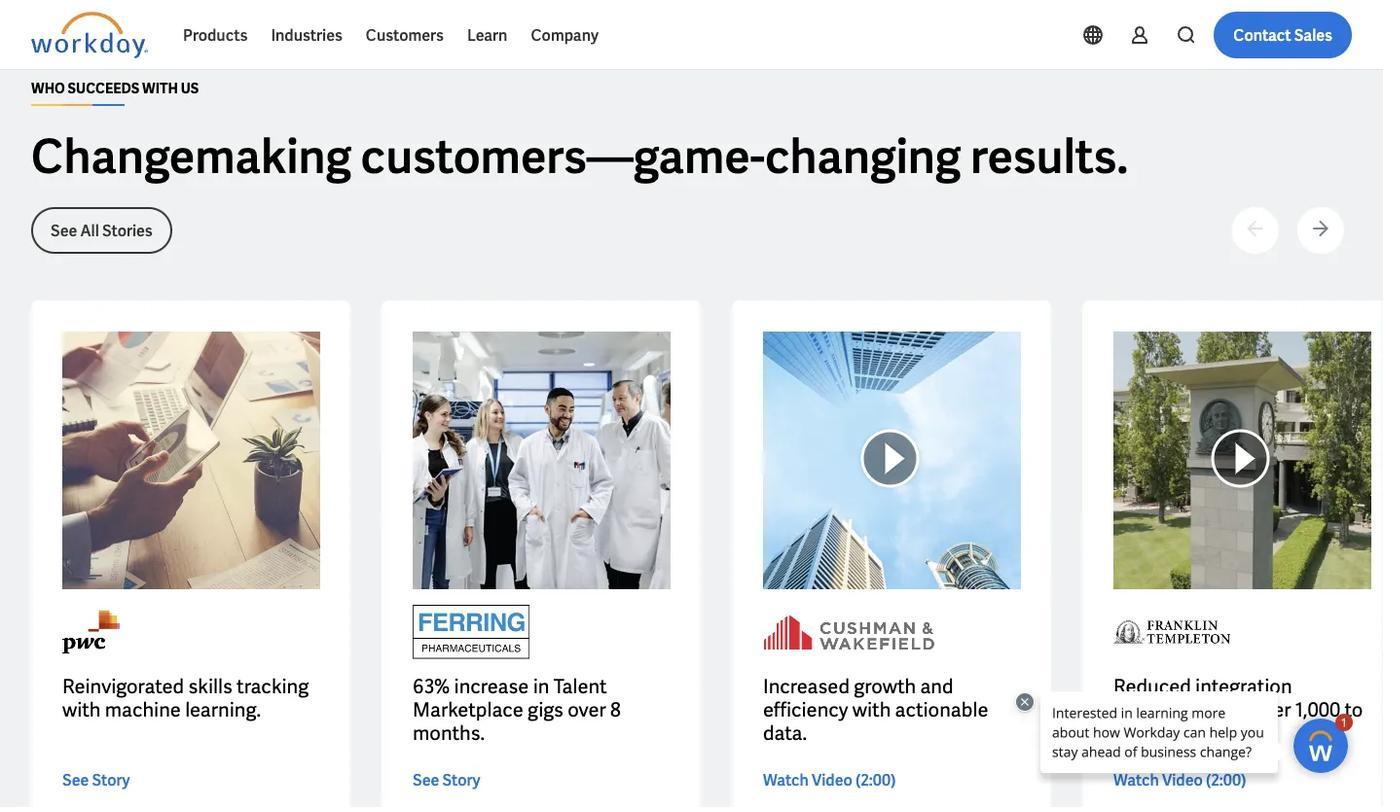 Task type: locate. For each thing, give the bounding box(es) containing it.
gigs
[[528, 698, 564, 723]]

0 horizontal spatial watch
[[763, 770, 809, 791]]

changemaking
[[31, 126, 352, 187]]

0 vertical spatial cushman & wakefield image
[[763, 332, 1021, 590]]

customers—game-
[[361, 126, 765, 187]]

video
[[812, 770, 853, 791], [1162, 770, 1203, 791]]

ferring international center s.a. image
[[413, 605, 530, 660]]

watch video (2:00) for from
[[1114, 770, 1246, 791]]

0 horizontal spatial with
[[62, 698, 101, 723]]

over
[[568, 698, 606, 723], [1253, 698, 1291, 723]]

0 horizontal spatial see story
[[62, 770, 130, 791]]

story
[[92, 770, 130, 791], [442, 770, 480, 791]]

2 cushman & wakefield image from the top
[[763, 605, 935, 660]]

1 watch video (2:00) from the left
[[763, 770, 896, 791]]

(2:00) down increased growth and efficiency with actionable data.
[[856, 770, 896, 791]]

story for marketplace
[[442, 770, 480, 791]]

watch
[[763, 770, 809, 791], [1114, 770, 1159, 791]]

with inside increased growth and efficiency with actionable data.
[[853, 698, 891, 723]]

1 horizontal spatial over
[[1253, 698, 1291, 723]]

with right efficiency
[[853, 698, 891, 723]]

1 horizontal spatial see story
[[413, 770, 480, 791]]

watch down data.
[[763, 770, 809, 791]]

2 watch video (2:00) from the left
[[1114, 770, 1246, 791]]

efficiency
[[763, 698, 848, 723]]

2 (2:00) from the left
[[1206, 770, 1246, 791]]

results.
[[971, 126, 1128, 187]]

over inside reduced integration schedules from over 1,000 to under 200
[[1253, 698, 1291, 723]]

company
[[531, 25, 599, 45]]

video down 200
[[1162, 770, 1203, 791]]

watch for reduced integration schedules from over 1,000 to under 200
[[1114, 770, 1159, 791]]

1 watch from the left
[[763, 770, 809, 791]]

schedules
[[1114, 698, 1203, 723]]

industries button
[[259, 12, 354, 58]]

watch video (2:00) down 200
[[1114, 770, 1246, 791]]

63%
[[413, 674, 450, 700]]

who succeeds with us
[[31, 80, 199, 97]]

changing
[[765, 126, 961, 187]]

data.
[[763, 721, 807, 746]]

products
[[183, 25, 248, 45]]

1 video from the left
[[812, 770, 853, 791]]

learning.
[[185, 698, 261, 723]]

1 with from the left
[[62, 698, 101, 723]]

increase
[[454, 674, 529, 700]]

with
[[62, 698, 101, 723], [853, 698, 891, 723]]

story down machine
[[92, 770, 130, 791]]

1 over from the left
[[568, 698, 606, 723]]

ferring pharmaceuticals image
[[413, 332, 671, 590]]

watch video (2:00)
[[763, 770, 896, 791], [1114, 770, 1246, 791]]

over left 8
[[568, 698, 606, 723]]

see story
[[62, 770, 130, 791], [413, 770, 480, 791]]

2 see story from the left
[[413, 770, 480, 791]]

growth
[[854, 674, 916, 700]]

2 over from the left
[[1253, 698, 1291, 723]]

with left machine
[[62, 698, 101, 723]]

franklin templeton image
[[1114, 332, 1372, 590]]

2 watch from the left
[[1114, 770, 1159, 791]]

increased growth and efficiency with actionable data.
[[763, 674, 988, 746]]

1 (2:00) from the left
[[856, 770, 896, 791]]

1 horizontal spatial watch
[[1114, 770, 1159, 791]]

see for reinvigorated skills tracking with machine learning.
[[62, 770, 89, 791]]

months.
[[413, 721, 485, 746]]

see story down months.
[[413, 770, 480, 791]]

watch video (2:00) down data.
[[763, 770, 896, 791]]

(2:00) down 'from'
[[1206, 770, 1246, 791]]

watch down under
[[1114, 770, 1159, 791]]

see
[[51, 220, 77, 241], [62, 770, 89, 791], [413, 770, 439, 791]]

0 horizontal spatial (2:00)
[[856, 770, 896, 791]]

over right 'from'
[[1253, 698, 1291, 723]]

1 story from the left
[[92, 770, 130, 791]]

story for machine
[[92, 770, 130, 791]]

story down months.
[[442, 770, 480, 791]]

0 horizontal spatial story
[[92, 770, 130, 791]]

1 horizontal spatial video
[[1162, 770, 1203, 791]]

2 video from the left
[[1162, 770, 1203, 791]]

1 vertical spatial cushman & wakefield image
[[763, 605, 935, 660]]

talent
[[554, 674, 607, 700]]

1 horizontal spatial watch video (2:00)
[[1114, 770, 1246, 791]]

see story down machine
[[62, 770, 130, 791]]

2 with from the left
[[853, 698, 891, 723]]

0 horizontal spatial over
[[568, 698, 606, 723]]

stories
[[102, 220, 153, 241]]

1 horizontal spatial story
[[442, 770, 480, 791]]

0 horizontal spatial watch video (2:00)
[[763, 770, 896, 791]]

see story for reinvigorated skills tracking with machine learning.
[[62, 770, 130, 791]]

see story for 63% increase in talent marketplace gigs over 8 months.
[[413, 770, 480, 791]]

1 see story from the left
[[62, 770, 130, 791]]

watch video (2:00) for efficiency
[[763, 770, 896, 791]]

skills
[[188, 674, 232, 700]]

1 horizontal spatial with
[[853, 698, 891, 723]]

0 horizontal spatial video
[[812, 770, 853, 791]]

succeeds
[[68, 80, 139, 97]]

pricewaterhousecoopers global licensing services corporation image
[[62, 605, 120, 660]]

all
[[80, 220, 99, 241]]

1 horizontal spatial (2:00)
[[1206, 770, 1246, 791]]

(2:00)
[[856, 770, 896, 791], [1206, 770, 1246, 791]]

(2:00) for with
[[856, 770, 896, 791]]

2 story from the left
[[442, 770, 480, 791]]

video down efficiency
[[812, 770, 853, 791]]

go to the homepage image
[[31, 12, 148, 58]]

to
[[1345, 698, 1363, 723]]

cushman & wakefield image
[[763, 332, 1021, 590], [763, 605, 935, 660]]

industries
[[271, 25, 342, 45]]

and
[[920, 674, 954, 700]]



Task type: describe. For each thing, give the bounding box(es) containing it.
63% increase in talent marketplace gigs over 8 months.
[[413, 674, 621, 746]]

sales
[[1294, 25, 1333, 45]]

reinvigorated skills tracking with machine learning.
[[62, 674, 309, 723]]

company button
[[519, 12, 610, 58]]

learn
[[467, 25, 508, 45]]

pwc image
[[62, 332, 320, 590]]

contact sales link
[[1214, 12, 1352, 58]]

8
[[610, 698, 621, 723]]

with
[[142, 80, 178, 97]]

video for efficiency
[[812, 770, 853, 791]]

1,000
[[1295, 698, 1341, 723]]

contact
[[1234, 25, 1291, 45]]

1 cushman & wakefield image from the top
[[763, 332, 1021, 590]]

see all stories link
[[31, 207, 172, 254]]

reinvigorated
[[62, 674, 184, 700]]

200
[[1169, 721, 1202, 746]]

reduced
[[1114, 674, 1191, 700]]

under
[[1114, 721, 1165, 746]]

see for 63% increase in talent marketplace gigs over 8 months.
[[413, 770, 439, 791]]

over inside 63% increase in talent marketplace gigs over 8 months.
[[568, 698, 606, 723]]

with inside reinvigorated skills tracking with machine learning.
[[62, 698, 101, 723]]

increased
[[763, 674, 850, 700]]

from
[[1207, 698, 1249, 723]]

customers button
[[354, 12, 455, 58]]

actionable
[[895, 698, 988, 723]]

us
[[181, 80, 199, 97]]

see all stories
[[51, 220, 153, 241]]

see inside see all stories 'link'
[[51, 220, 77, 241]]

who
[[31, 80, 65, 97]]

franklin templeton companies, llc image
[[1114, 605, 1230, 660]]

video for from
[[1162, 770, 1203, 791]]

marketplace
[[413, 698, 524, 723]]

contact sales
[[1234, 25, 1333, 45]]

in
[[533, 674, 549, 700]]

learn button
[[455, 12, 519, 58]]

changemaking customers—game-changing results.
[[31, 126, 1128, 187]]

tracking
[[237, 674, 309, 700]]

reduced integration schedules from over 1,000 to under 200
[[1114, 674, 1363, 746]]

customers
[[366, 25, 444, 45]]

products button
[[171, 12, 259, 58]]

machine
[[105, 698, 181, 723]]

integration
[[1195, 674, 1292, 700]]

watch for increased growth and efficiency with actionable data.
[[763, 770, 809, 791]]

(2:00) for over
[[1206, 770, 1246, 791]]



Task type: vqa. For each thing, say whether or not it's contained in the screenshot.
the Reinvigorated at the left bottom of the page
yes



